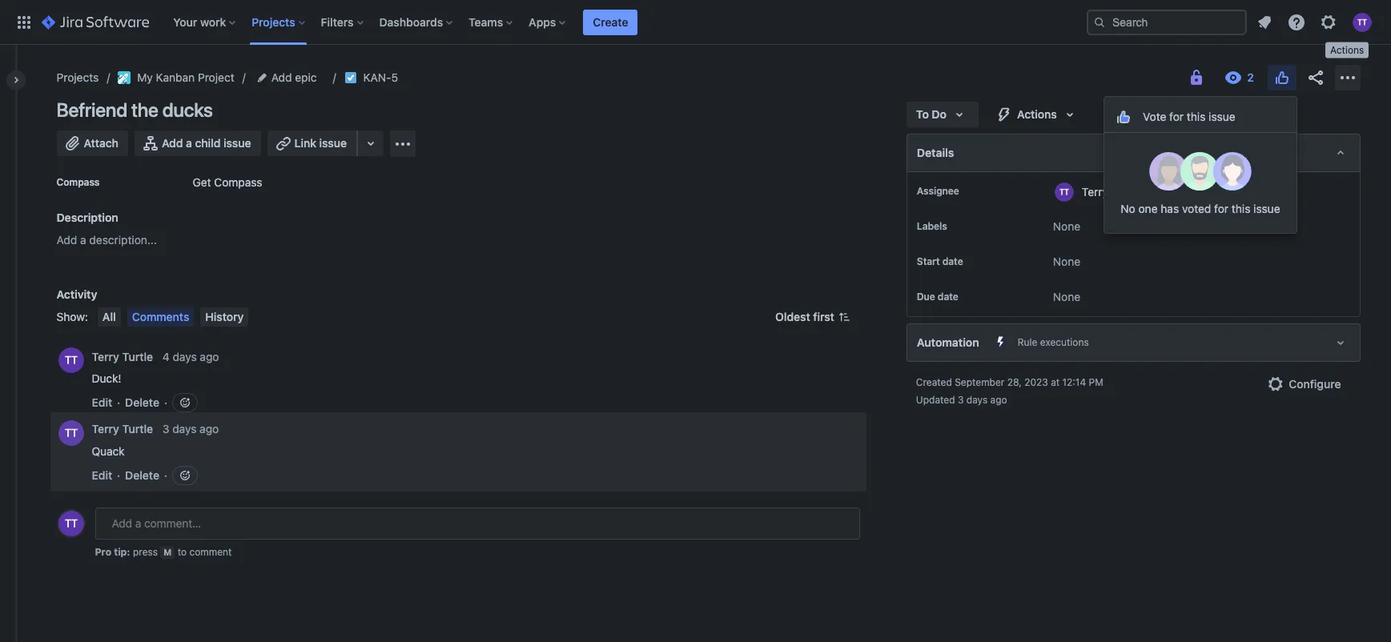 Task type: describe. For each thing, give the bounding box(es) containing it.
create
[[593, 15, 628, 28]]

teams button
[[464, 9, 519, 35]]

4
[[162, 350, 170, 363]]

notifications image
[[1255, 12, 1274, 32]]

add for add a description...
[[56, 233, 77, 247]]

epic
[[295, 70, 317, 84]]

add a description...
[[56, 233, 157, 247]]

comment
[[189, 546, 232, 558]]

pro
[[95, 546, 111, 558]]

add a child issue
[[162, 136, 251, 150]]

all button
[[98, 308, 121, 327]]

to
[[178, 546, 187, 558]]

add app image
[[393, 134, 413, 153]]

no one has voted for this issue
[[1121, 202, 1280, 215]]

due
[[917, 291, 935, 303]]

configure
[[1289, 377, 1341, 391]]

history button
[[201, 308, 249, 327]]

date for due date
[[938, 291, 959, 303]]

delete button for quack
[[125, 468, 159, 484]]

add epic
[[271, 70, 317, 84]]

projects button
[[247, 9, 311, 35]]

copy link to comment image for 3 days ago
[[222, 422, 235, 435]]

first
[[813, 310, 834, 324]]

to
[[916, 107, 929, 121]]

link issue button
[[267, 131, 358, 156]]

vote for this issue
[[1143, 109, 1236, 123]]

none for labels
[[1053, 219, 1081, 233]]

vote options: no one has voted for this issue yet. image
[[1272, 68, 1292, 87]]

link issue
[[294, 136, 347, 150]]

filters
[[321, 15, 354, 28]]

Add a comment… field
[[95, 508, 860, 540]]

teams
[[469, 15, 503, 28]]

0 vertical spatial terry
[[1082, 185, 1109, 198]]

terry for 4 days ago
[[92, 350, 119, 363]]

kanban
[[156, 70, 195, 84]]

description
[[56, 211, 118, 224]]

issue right "voted"
[[1254, 202, 1280, 215]]

delete for quack
[[125, 469, 159, 482]]

appswitcher icon image
[[14, 12, 34, 32]]

comments
[[132, 310, 189, 324]]

for inside button
[[1170, 109, 1184, 123]]

actions button
[[985, 102, 1089, 127]]

to do button
[[907, 102, 979, 127]]

vote for this issue button
[[1105, 100, 1297, 132]]

oldest
[[775, 310, 810, 324]]

your work
[[173, 15, 226, 28]]

3 inside created september 28, 2023 at 12:14 pm updated 3 days ago
[[958, 394, 964, 406]]

automation element
[[907, 324, 1360, 362]]

0 horizontal spatial compass
[[56, 176, 100, 188]]

12:14
[[1062, 376, 1086, 388]]

updated
[[916, 394, 955, 406]]

4 days ago
[[162, 350, 219, 363]]

settings image
[[1319, 12, 1338, 32]]

0 vertical spatial turtle
[[1112, 185, 1141, 198]]

comments button
[[127, 308, 194, 327]]

labels
[[917, 220, 947, 232]]

terry turtle for 4 days ago
[[92, 350, 153, 363]]

to do
[[916, 107, 947, 121]]

apps
[[529, 15, 556, 28]]

Search field
[[1087, 9, 1247, 35]]

add a child issue button
[[135, 131, 261, 156]]

quack
[[92, 445, 125, 458]]

assignee
[[917, 185, 959, 197]]

your work button
[[168, 9, 242, 35]]

edit for quack
[[92, 469, 112, 482]]

your
[[173, 15, 197, 28]]

0 horizontal spatial 3
[[162, 422, 169, 436]]

activity
[[56, 288, 97, 301]]

description...
[[89, 233, 157, 247]]

show:
[[56, 310, 88, 324]]

banner containing your work
[[0, 0, 1391, 45]]

work
[[200, 15, 226, 28]]

has
[[1161, 202, 1179, 215]]

issue right child
[[224, 136, 251, 150]]

edit button for duck!
[[92, 395, 112, 411]]

child
[[195, 136, 221, 150]]

no
[[1121, 202, 1136, 215]]

my kanban project link
[[118, 68, 234, 87]]

executions
[[1040, 336, 1089, 348]]

created september 28, 2023 at 12:14 pm updated 3 days ago
[[916, 376, 1103, 406]]

attach button
[[56, 131, 128, 156]]

5
[[391, 70, 398, 84]]

history
[[205, 310, 244, 324]]

do
[[932, 107, 947, 121]]

3 days ago
[[162, 422, 219, 436]]

help image
[[1287, 12, 1306, 32]]

start
[[917, 256, 940, 268]]

kan-5
[[363, 70, 398, 84]]

1 horizontal spatial this
[[1232, 202, 1251, 215]]

project
[[198, 70, 234, 84]]

pm
[[1089, 376, 1103, 388]]

actions inside popup button
[[1017, 107, 1057, 121]]

projects for projects dropdown button
[[252, 15, 295, 28]]



Task type: vqa. For each thing, say whether or not it's contained in the screenshot.
"Kanban" at the top left of the page
yes



Task type: locate. For each thing, give the bounding box(es) containing it.
this right vote
[[1187, 109, 1206, 123]]

1 vertical spatial this
[[1232, 202, 1251, 215]]

my kanban project
[[137, 70, 234, 84]]

details
[[917, 146, 954, 159]]

apps button
[[524, 9, 572, 35]]

a left child
[[186, 136, 192, 150]]

28,
[[1007, 376, 1022, 388]]

add inside popup button
[[271, 70, 292, 84]]

compass
[[214, 175, 262, 189], [56, 176, 100, 188]]

copy link to comment image
[[222, 349, 235, 362], [222, 422, 235, 435]]

actions image
[[1338, 68, 1357, 87]]

edit down duck!
[[92, 396, 112, 409]]

my kanban project image
[[118, 71, 131, 84]]

1 horizontal spatial a
[[186, 136, 192, 150]]

delete button for duck!
[[125, 395, 159, 411]]

the
[[131, 99, 158, 121]]

a down description
[[80, 233, 86, 247]]

delete button left add reaction icon
[[125, 468, 159, 484]]

copy link to issue image
[[395, 70, 408, 83]]

befriend
[[56, 99, 127, 121]]

actions tooltip
[[1326, 42, 1369, 58]]

compass right get
[[214, 175, 262, 189]]

1 vertical spatial for
[[1214, 202, 1229, 215]]

1 vertical spatial ago
[[990, 394, 1007, 406]]

2 vertical spatial terry
[[92, 422, 119, 436]]

0 horizontal spatial a
[[80, 233, 86, 247]]

days for 4 days ago
[[173, 350, 197, 363]]

automation
[[917, 336, 979, 349]]

terry turtle for 3 days ago
[[92, 422, 153, 436]]

0 vertical spatial ago
[[200, 350, 219, 363]]

1 vertical spatial add
[[162, 136, 183, 150]]

none
[[1053, 219, 1081, 233], [1053, 255, 1081, 268], [1053, 290, 1081, 304]]

none for due date
[[1053, 290, 1081, 304]]

newest first image
[[838, 311, 851, 324]]

date right start
[[943, 256, 963, 268]]

turtle for 4 days ago
[[122, 350, 153, 363]]

turtle up quack
[[122, 422, 153, 436]]

ago for 3 days ago
[[200, 422, 219, 436]]

this inside button
[[1187, 109, 1206, 123]]

my
[[137, 70, 153, 84]]

ago down september
[[990, 394, 1007, 406]]

pro tip: press m to comment
[[95, 546, 232, 558]]

due date
[[917, 291, 959, 303]]

rule executions
[[1018, 336, 1089, 348]]

0 vertical spatial edit button
[[92, 395, 112, 411]]

press
[[133, 546, 158, 558]]

delete
[[125, 396, 159, 409], [125, 469, 159, 482]]

turtle left "4"
[[122, 350, 153, 363]]

add for add a child issue
[[162, 136, 183, 150]]

edit
[[92, 396, 112, 409], [92, 469, 112, 482]]

dashboards button
[[375, 9, 459, 35]]

get
[[193, 175, 211, 189]]

1 vertical spatial terry
[[92, 350, 119, 363]]

duck!
[[92, 372, 121, 385]]

profile image of terry turtle image
[[58, 511, 84, 537]]

2 vertical spatial terry turtle
[[92, 422, 153, 436]]

compass up description
[[56, 176, 100, 188]]

actions inside tooltip
[[1330, 44, 1364, 56]]

actions
[[1330, 44, 1364, 56], [1017, 107, 1057, 121]]

1 vertical spatial a
[[80, 233, 86, 247]]

copy link to comment image for 4 days ago
[[222, 349, 235, 362]]

3 right updated
[[958, 394, 964, 406]]

rule
[[1018, 336, 1038, 348]]

2023
[[1025, 376, 1048, 388]]

projects up add epic popup button
[[252, 15, 295, 28]]

delete left add reaction image
[[125, 396, 159, 409]]

add for add epic
[[271, 70, 292, 84]]

1 vertical spatial actions
[[1017, 107, 1057, 121]]

add
[[271, 70, 292, 84], [162, 136, 183, 150], [56, 233, 77, 247]]

all
[[102, 310, 116, 324]]

terry turtle up quack
[[92, 422, 153, 436]]

delete button
[[125, 395, 159, 411], [125, 468, 159, 484]]

2 none from the top
[[1053, 255, 1081, 268]]

created
[[916, 376, 952, 388]]

ago for 4 days ago
[[200, 350, 219, 363]]

copy link to comment image right 3 days ago
[[222, 422, 235, 435]]

1 horizontal spatial compass
[[214, 175, 262, 189]]

this right "voted"
[[1232, 202, 1251, 215]]

a inside button
[[186, 136, 192, 150]]

ago down 4 days ago
[[200, 422, 219, 436]]

add inside button
[[162, 136, 183, 150]]

1 edit from the top
[[92, 396, 112, 409]]

for right vote
[[1170, 109, 1184, 123]]

issue right vote
[[1209, 109, 1236, 123]]

banner
[[0, 0, 1391, 45]]

3 down "4"
[[162, 422, 169, 436]]

terry turtle up no
[[1082, 185, 1141, 198]]

date
[[943, 256, 963, 268], [938, 291, 959, 303]]

terry down details element
[[1082, 185, 1109, 198]]

terry
[[1082, 185, 1109, 198], [92, 350, 119, 363], [92, 422, 119, 436]]

terry up duck!
[[92, 350, 119, 363]]

link
[[294, 136, 316, 150]]

1 vertical spatial date
[[938, 291, 959, 303]]

days down september
[[967, 394, 988, 406]]

a
[[186, 136, 192, 150], [80, 233, 86, 247]]

start date
[[917, 256, 963, 268]]

ago
[[200, 350, 219, 363], [990, 394, 1007, 406], [200, 422, 219, 436]]

add left epic
[[271, 70, 292, 84]]

0 horizontal spatial this
[[1187, 109, 1206, 123]]

create button
[[583, 9, 638, 35]]

ago down history button
[[200, 350, 219, 363]]

1 vertical spatial edit button
[[92, 468, 112, 484]]

1 vertical spatial terry turtle
[[92, 350, 153, 363]]

copy link to comment image right 4 days ago
[[222, 349, 235, 362]]

add epic button
[[254, 68, 322, 87]]

0 vertical spatial edit
[[92, 396, 112, 409]]

1 delete from the top
[[125, 396, 159, 409]]

projects for projects link
[[56, 70, 99, 84]]

primary element
[[10, 0, 1087, 44]]

0 horizontal spatial for
[[1170, 109, 1184, 123]]

1 vertical spatial days
[[967, 394, 988, 406]]

add down description
[[56, 233, 77, 247]]

for right "voted"
[[1214, 202, 1229, 215]]

1 copy link to comment image from the top
[[222, 349, 235, 362]]

2 delete button from the top
[[125, 468, 159, 484]]

date for start date
[[943, 256, 963, 268]]

3
[[958, 394, 964, 406], [162, 422, 169, 436]]

1 horizontal spatial 3
[[958, 394, 964, 406]]

edit button
[[92, 395, 112, 411], [92, 468, 112, 484]]

edit for duck!
[[92, 396, 112, 409]]

1 horizontal spatial for
[[1214, 202, 1229, 215]]

ducks
[[162, 99, 213, 121]]

2 vertical spatial turtle
[[122, 422, 153, 436]]

oldest first button
[[766, 308, 860, 327]]

jira software image
[[42, 12, 149, 32], [42, 12, 149, 32]]

add reaction image
[[179, 469, 191, 482]]

sidebar navigation image
[[0, 64, 35, 96]]

0 vertical spatial this
[[1187, 109, 1206, 123]]

delete for duck!
[[125, 396, 159, 409]]

turtle for 3 days ago
[[122, 422, 153, 436]]

2 delete from the top
[[125, 469, 159, 482]]

1 horizontal spatial add
[[162, 136, 183, 150]]

your profile and settings image
[[1353, 12, 1372, 32]]

1 delete button from the top
[[125, 395, 159, 411]]

0 vertical spatial date
[[943, 256, 963, 268]]

0 vertical spatial add
[[271, 70, 292, 84]]

days for 3 days ago
[[172, 422, 197, 436]]

link web pages and more image
[[361, 134, 380, 153]]

menu bar containing all
[[94, 308, 252, 327]]

0 vertical spatial for
[[1170, 109, 1184, 123]]

0 vertical spatial a
[[186, 136, 192, 150]]

0 vertical spatial 3
[[958, 394, 964, 406]]

0 vertical spatial none
[[1053, 219, 1081, 233]]

1 vertical spatial none
[[1053, 255, 1081, 268]]

0 vertical spatial days
[[173, 350, 197, 363]]

m
[[164, 547, 172, 557]]

one
[[1139, 202, 1158, 215]]

2 copy link to comment image from the top
[[222, 422, 235, 435]]

2 edit from the top
[[92, 469, 112, 482]]

1 vertical spatial delete button
[[125, 468, 159, 484]]

days down add reaction image
[[172, 422, 197, 436]]

terry up quack
[[92, 422, 119, 436]]

date right the due at top right
[[938, 291, 959, 303]]

september
[[955, 376, 1005, 388]]

get compass
[[193, 175, 262, 189]]

menu bar
[[94, 308, 252, 327]]

attach
[[84, 136, 119, 150]]

ago inside created september 28, 2023 at 12:14 pm updated 3 days ago
[[990, 394, 1007, 406]]

add left child
[[162, 136, 183, 150]]

0 horizontal spatial actions
[[1017, 107, 1057, 121]]

1 vertical spatial edit
[[92, 469, 112, 482]]

projects
[[252, 15, 295, 28], [56, 70, 99, 84]]

0 vertical spatial copy link to comment image
[[222, 349, 235, 362]]

projects link
[[56, 68, 99, 87]]

2 vertical spatial ago
[[200, 422, 219, 436]]

befriend the ducks
[[56, 99, 213, 121]]

2 edit button from the top
[[92, 468, 112, 484]]

1 none from the top
[[1053, 219, 1081, 233]]

1 edit button from the top
[[92, 395, 112, 411]]

tip:
[[114, 546, 130, 558]]

projects inside dropdown button
[[252, 15, 295, 28]]

for
[[1170, 109, 1184, 123], [1214, 202, 1229, 215]]

delete button left add reaction image
[[125, 395, 159, 411]]

at
[[1051, 376, 1060, 388]]

voted
[[1182, 202, 1211, 215]]

1 vertical spatial delete
[[125, 469, 159, 482]]

0 vertical spatial projects
[[252, 15, 295, 28]]

projects up befriend
[[56, 70, 99, 84]]

1 horizontal spatial actions
[[1330, 44, 1364, 56]]

edit button down duck!
[[92, 395, 112, 411]]

0 vertical spatial terry turtle
[[1082, 185, 1141, 198]]

vote
[[1143, 109, 1167, 123]]

2 vertical spatial add
[[56, 233, 77, 247]]

0 horizontal spatial projects
[[56, 70, 99, 84]]

dashboards
[[379, 15, 443, 28]]

2 horizontal spatial add
[[271, 70, 292, 84]]

1 vertical spatial 3
[[162, 422, 169, 436]]

2 vertical spatial days
[[172, 422, 197, 436]]

1 vertical spatial copy link to comment image
[[222, 422, 235, 435]]

0 vertical spatial delete button
[[125, 395, 159, 411]]

add reaction image
[[179, 396, 191, 409]]

a for child
[[186, 136, 192, 150]]

configure link
[[1257, 372, 1351, 397]]

1 vertical spatial turtle
[[122, 350, 153, 363]]

2 vertical spatial none
[[1053, 290, 1081, 304]]

delete left add reaction icon
[[125, 469, 159, 482]]

terry for 3 days ago
[[92, 422, 119, 436]]

a for description...
[[80, 233, 86, 247]]

edit button down quack
[[92, 468, 112, 484]]

terry turtle up duck!
[[92, 350, 153, 363]]

0 vertical spatial delete
[[125, 396, 159, 409]]

days inside created september 28, 2023 at 12:14 pm updated 3 days ago
[[967, 394, 988, 406]]

0 vertical spatial actions
[[1330, 44, 1364, 56]]

details element
[[907, 134, 1360, 172]]

0 horizontal spatial add
[[56, 233, 77, 247]]

task image
[[344, 71, 357, 84]]

edit button for quack
[[92, 468, 112, 484]]

3 none from the top
[[1053, 290, 1081, 304]]

edit down quack
[[92, 469, 112, 482]]

1 vertical spatial projects
[[56, 70, 99, 84]]

filters button
[[316, 9, 370, 35]]

turtle up no
[[1112, 185, 1141, 198]]

days right "4"
[[173, 350, 197, 363]]

this
[[1187, 109, 1206, 123], [1232, 202, 1251, 215]]

search image
[[1093, 16, 1106, 28]]

kan-
[[363, 70, 391, 84]]

issue right the link
[[319, 136, 347, 150]]

1 horizontal spatial projects
[[252, 15, 295, 28]]

share image
[[1306, 68, 1325, 87]]



